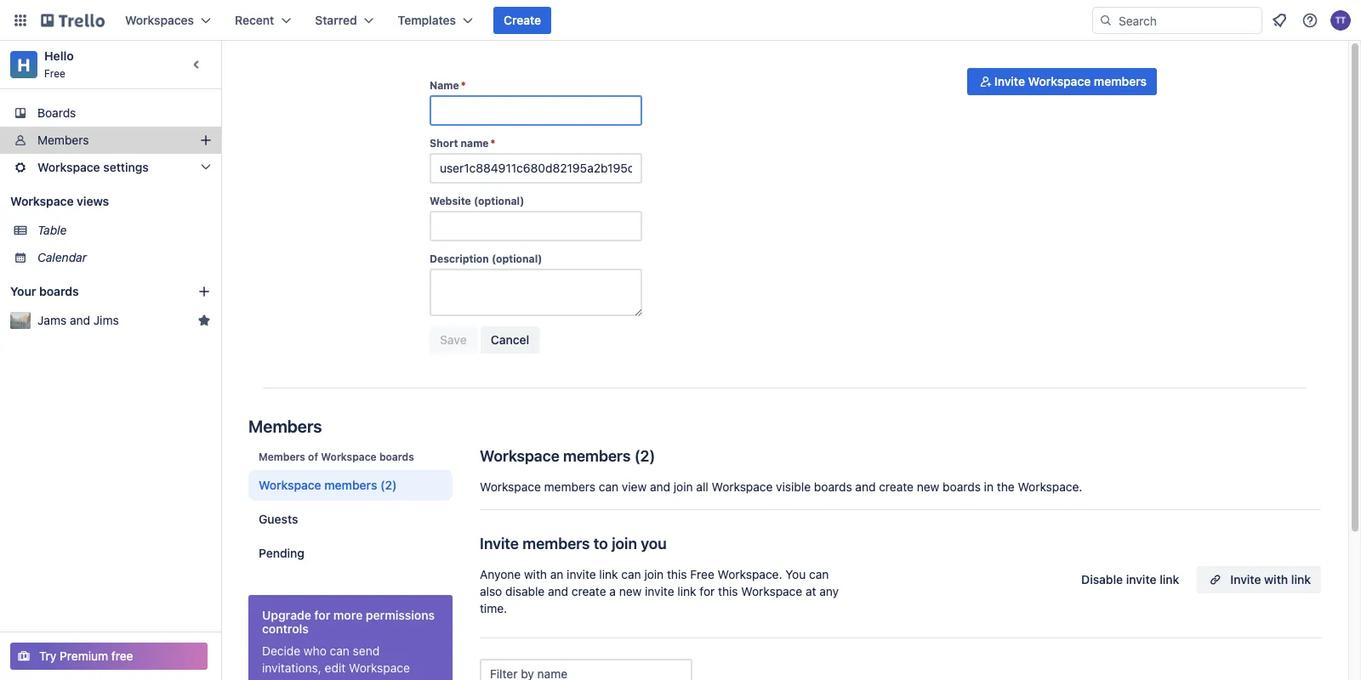 Task type: locate. For each thing, give the bounding box(es) containing it.
your boards
[[10, 285, 79, 299]]

an
[[551, 568, 564, 582]]

1 vertical spatial this
[[718, 585, 738, 599]]

starred
[[315, 13, 357, 27]]

this
[[667, 568, 687, 582], [718, 585, 738, 599]]

the
[[997, 481, 1015, 495]]

2 horizontal spatial invite
[[1127, 573, 1157, 587]]

more down edit in the bottom left of the page
[[337, 679, 365, 681]]

0 horizontal spatial invite
[[480, 535, 519, 553]]

2 vertical spatial join
[[645, 568, 664, 582]]

1 vertical spatial create
[[572, 585, 607, 599]]

can left view
[[599, 481, 619, 495]]

0 horizontal spatial create
[[572, 585, 607, 599]]

0 horizontal spatial free
[[44, 67, 66, 79]]

1 vertical spatial invite
[[480, 535, 519, 553]]

0 notifications image
[[1270, 10, 1290, 31]]

name
[[430, 79, 459, 91]]

1 horizontal spatial join
[[645, 568, 664, 582]]

join left all
[[674, 481, 693, 495]]

invite members to join you
[[480, 535, 667, 553]]

1 vertical spatial for
[[314, 609, 331, 623]]

link inside "button"
[[1292, 573, 1312, 587]]

and left "jims"
[[70, 314, 90, 328]]

and inside anyone with an invite link can join this free workspace. you can also disable and create a new invite link for this workspace at any time.
[[548, 585, 569, 599]]

2 vertical spatial invite
[[1231, 573, 1262, 587]]

None text field
[[430, 153, 643, 184], [430, 211, 643, 242], [430, 153, 643, 184], [430, 211, 643, 242]]

h
[[17, 54, 30, 74]]

1 horizontal spatial for
[[700, 585, 715, 599]]

join right the to
[[612, 535, 638, 553]]

workspace.
[[1018, 481, 1083, 495], [718, 568, 783, 582]]

workspace members left "("
[[480, 447, 631, 465]]

1 horizontal spatial with
[[1265, 573, 1289, 587]]

with
[[524, 568, 547, 582], [1265, 573, 1289, 587]]

0 horizontal spatial workspace.
[[718, 568, 783, 582]]

0 vertical spatial join
[[674, 481, 693, 495]]

1 vertical spatial (optional)
[[492, 253, 542, 265]]

invitations,
[[262, 662, 322, 676]]

0 vertical spatial *
[[461, 79, 466, 91]]

boards right "visible"
[[814, 481, 853, 495]]

(optional) right description
[[492, 253, 542, 265]]

create inside anyone with an invite link can join this free workspace. you can also disable and create a new invite link for this workspace at any time.
[[572, 585, 607, 599]]

1 vertical spatial workspace members
[[259, 479, 377, 493]]

description (optional)
[[430, 253, 542, 265]]

more up send
[[334, 609, 363, 623]]

workspace members down of
[[259, 479, 377, 493]]

0 horizontal spatial *
[[461, 79, 466, 91]]

try premium free
[[39, 650, 133, 664]]

0 vertical spatial create
[[880, 481, 914, 495]]

link
[[600, 568, 618, 582], [1160, 573, 1180, 587], [1292, 573, 1312, 587], [678, 585, 697, 599]]

members inside button
[[1095, 74, 1147, 89]]

workspace. inside anyone with an invite link can join this free workspace. you can also disable and create a new invite link for this workspace at any time.
[[718, 568, 783, 582]]

can inside upgrade for more permissions controls decide who can send invitations, edit workspace settings, and more wi
[[330, 645, 350, 659]]

2 horizontal spatial invite
[[1231, 573, 1262, 587]]

1 horizontal spatial free
[[691, 568, 715, 582]]

0 vertical spatial for
[[700, 585, 715, 599]]

0 horizontal spatial invite
[[567, 568, 596, 582]]

0 vertical spatial free
[[44, 67, 66, 79]]

invite
[[995, 74, 1026, 89], [480, 535, 519, 553], [1231, 573, 1262, 587]]

add board image
[[197, 285, 211, 299]]

h link
[[10, 51, 37, 78]]

workspace
[[1029, 74, 1091, 89], [37, 160, 100, 174], [10, 194, 74, 209], [480, 447, 560, 465], [321, 451, 377, 463], [259, 479, 321, 493], [480, 481, 541, 495], [712, 481, 773, 495], [742, 585, 803, 599], [349, 662, 410, 676]]

1 horizontal spatial workspace members
[[480, 447, 631, 465]]

try premium free button
[[10, 644, 208, 671]]

workspace. left the you
[[718, 568, 783, 582]]

0 horizontal spatial for
[[314, 609, 331, 623]]

1 horizontal spatial workspace.
[[1018, 481, 1083, 495]]

permissions
[[366, 609, 435, 623]]

with inside "button"
[[1265, 573, 1289, 587]]

invite right a
[[645, 585, 675, 599]]

and right view
[[650, 481, 671, 495]]

invite workspace members
[[995, 74, 1147, 89]]

with inside anyone with an invite link can join this free workspace. you can also disable and create a new invite link for this workspace at any time.
[[524, 568, 547, 582]]

new left in
[[917, 481, 940, 495]]

edit
[[325, 662, 346, 676]]

invite inside button
[[995, 74, 1026, 89]]

)
[[650, 447, 656, 465]]

workspace inside anyone with an invite link can join this free workspace. you can also disable and create a new invite link for this workspace at any time.
[[742, 585, 803, 599]]

2
[[641, 447, 650, 465]]

members up invite members to join you
[[544, 481, 596, 495]]

workspaces button
[[115, 7, 221, 34]]

any
[[820, 585, 839, 599]]

a
[[610, 585, 616, 599]]

workspace. right the
[[1018, 481, 1083, 495]]

workspace inside invite workspace members button
[[1029, 74, 1091, 89]]

workspace settings button
[[0, 154, 221, 181]]

1 vertical spatial new
[[619, 585, 642, 599]]

1 horizontal spatial this
[[718, 585, 738, 599]]

and inside upgrade for more permissions controls decide who can send invitations, edit workspace settings, and more wi
[[313, 679, 333, 681]]

short
[[430, 137, 458, 149]]

1 vertical spatial workspace.
[[718, 568, 783, 582]]

0 vertical spatial workspace members
[[480, 447, 631, 465]]

members down search icon
[[1095, 74, 1147, 89]]

1 horizontal spatial invite
[[995, 74, 1026, 89]]

invite with link
[[1231, 573, 1312, 587]]

calendar link
[[37, 249, 211, 266]]

new
[[917, 481, 940, 495], [619, 585, 642, 599]]

workspaces
[[125, 13, 194, 27]]

upgrade for more permissions controls decide who can send invitations, edit workspace settings, and more wi
[[262, 609, 435, 681]]

members down boards at the top of the page
[[37, 133, 89, 147]]

0 vertical spatial new
[[917, 481, 940, 495]]

invite for invite members to join you
[[480, 535, 519, 553]]

recent
[[235, 13, 274, 27]]

0 horizontal spatial join
[[612, 535, 638, 553]]

search image
[[1100, 14, 1113, 27]]

1 horizontal spatial invite
[[645, 585, 675, 599]]

boards link
[[0, 100, 221, 127]]

save
[[440, 333, 467, 347]]

(optional) right website
[[474, 195, 525, 207]]

more
[[334, 609, 363, 623], [337, 679, 365, 681]]

starred icon image
[[197, 314, 211, 328]]

workspace members
[[480, 447, 631, 465], [259, 479, 377, 493]]

and down an
[[548, 585, 569, 599]]

invite for invite with link
[[1231, 573, 1262, 587]]

website (optional)
[[430, 195, 525, 207]]

1 horizontal spatial new
[[917, 481, 940, 495]]

members left of
[[259, 451, 306, 463]]

and
[[70, 314, 90, 328], [650, 481, 671, 495], [856, 481, 876, 495], [548, 585, 569, 599], [313, 679, 333, 681]]

(optional)
[[474, 195, 525, 207], [492, 253, 542, 265]]

settings,
[[262, 679, 310, 681]]

members up of
[[249, 416, 322, 436]]

views
[[77, 194, 109, 209]]

new right a
[[619, 585, 642, 599]]

open information menu image
[[1302, 12, 1319, 29]]

join down you on the bottom
[[645, 568, 664, 582]]

to
[[594, 535, 608, 553]]

jams
[[37, 314, 67, 328]]

0 vertical spatial more
[[334, 609, 363, 623]]

invite
[[567, 568, 596, 582], [1127, 573, 1157, 587], [645, 585, 675, 599]]

members
[[1095, 74, 1147, 89], [564, 447, 631, 465], [325, 479, 377, 493], [544, 481, 596, 495], [523, 535, 590, 553]]

None text field
[[430, 95, 643, 126], [430, 269, 643, 317], [430, 95, 643, 126], [430, 269, 643, 317]]

invite right disable
[[1127, 573, 1157, 587]]

of
[[308, 451, 318, 463]]

name
[[461, 137, 489, 149]]

1 horizontal spatial *
[[491, 137, 496, 149]]

time.
[[480, 602, 507, 616]]

1 vertical spatial free
[[691, 568, 715, 582]]

new inside anyone with an invite link can join this free workspace. you can also disable and create a new invite link for this workspace at any time.
[[619, 585, 642, 599]]

can
[[599, 481, 619, 495], [622, 568, 642, 582], [810, 568, 829, 582], [330, 645, 350, 659]]

2 vertical spatial members
[[259, 451, 306, 463]]

and down edit in the bottom left of the page
[[313, 679, 333, 681]]

invite for invite workspace members
[[995, 74, 1026, 89]]

0 horizontal spatial new
[[619, 585, 642, 599]]

in
[[985, 481, 994, 495]]

invite right an
[[567, 568, 596, 582]]

invite with link button
[[1197, 567, 1322, 594]]

settings
[[103, 160, 149, 174]]

0 horizontal spatial with
[[524, 568, 547, 582]]

create
[[880, 481, 914, 495], [572, 585, 607, 599]]

0 horizontal spatial workspace members
[[259, 479, 377, 493]]

can up edit in the bottom left of the page
[[330, 645, 350, 659]]

boards up jams
[[39, 285, 79, 299]]

0 vertical spatial invite
[[995, 74, 1026, 89]]

your
[[10, 285, 36, 299]]

jams and jims link
[[37, 312, 191, 329]]

upgrade
[[262, 609, 311, 623]]

boards
[[39, 285, 79, 299], [380, 451, 414, 463], [814, 481, 853, 495], [943, 481, 981, 495]]

invite inside "button"
[[1231, 573, 1262, 587]]

0 vertical spatial (optional)
[[474, 195, 525, 207]]

jims
[[93, 314, 119, 328]]

0 vertical spatial this
[[667, 568, 687, 582]]

for inside upgrade for more permissions controls decide who can send invitations, edit workspace settings, and more wi
[[314, 609, 331, 623]]

visible
[[776, 481, 811, 495]]



Task type: describe. For each thing, give the bounding box(es) containing it.
disable
[[506, 585, 545, 599]]

view
[[622, 481, 647, 495]]

you
[[641, 535, 667, 553]]

pending link
[[249, 539, 453, 569]]

short name *
[[430, 137, 496, 149]]

workspace views
[[10, 194, 109, 209]]

1 horizontal spatial create
[[880, 481, 914, 495]]

recent button
[[225, 7, 302, 34]]

calendar
[[37, 251, 87, 265]]

free inside anyone with an invite link can join this free workspace. you can also disable and create a new invite link for this workspace at any time.
[[691, 568, 715, 582]]

table
[[37, 223, 67, 237]]

members of workspace boards
[[259, 451, 414, 463]]

guests
[[259, 513, 298, 527]]

also
[[480, 585, 502, 599]]

website
[[430, 195, 471, 207]]

workspace inside upgrade for more permissions controls decide who can send invitations, edit workspace settings, and more wi
[[349, 662, 410, 676]]

jams and jims
[[37, 314, 119, 328]]

at
[[806, 585, 817, 599]]

sm image
[[978, 73, 995, 90]]

hello
[[44, 49, 74, 63]]

can down you on the bottom
[[622, 568, 642, 582]]

table link
[[37, 222, 211, 239]]

hello link
[[44, 49, 74, 63]]

anyone with an invite link can join this free workspace. you can also disable and create a new invite link for this workspace at any time.
[[480, 568, 839, 616]]

organizationdetailform element
[[430, 78, 643, 361]]

for inside anyone with an invite link can join this free workspace. you can also disable and create a new invite link for this workspace at any time.
[[700, 585, 715, 599]]

with for anyone
[[524, 568, 547, 582]]

name *
[[430, 79, 466, 91]]

0 vertical spatial workspace.
[[1018, 481, 1083, 495]]

save button
[[430, 327, 477, 354]]

workspace members can view and join all workspace visible boards and create new boards in the workspace.
[[480, 481, 1083, 495]]

disable invite link
[[1082, 573, 1180, 587]]

templates
[[398, 13, 456, 27]]

guests link
[[249, 505, 453, 535]]

1 vertical spatial join
[[612, 535, 638, 553]]

anyone
[[480, 568, 521, 582]]

with for invite
[[1265, 573, 1289, 587]]

free inside hello free
[[44, 67, 66, 79]]

invite inside disable invite link button
[[1127, 573, 1157, 587]]

free
[[111, 650, 133, 664]]

1 vertical spatial members
[[249, 416, 322, 436]]

members up an
[[523, 535, 590, 553]]

pending
[[259, 547, 305, 561]]

decide
[[262, 645, 301, 659]]

2 horizontal spatial join
[[674, 481, 693, 495]]

disable invite link button
[[1072, 567, 1190, 594]]

( 2 )
[[635, 447, 656, 465]]

create
[[504, 13, 542, 27]]

(optional) for description (optional)
[[492, 253, 542, 265]]

can up at
[[810, 568, 829, 582]]

you
[[786, 568, 806, 582]]

invite workspace members button
[[968, 68, 1158, 95]]

primary element
[[0, 0, 1362, 41]]

your boards with 1 items element
[[10, 282, 172, 302]]

(optional) for website (optional)
[[474, 195, 525, 207]]

create button
[[494, 7, 552, 34]]

description
[[430, 253, 489, 265]]

0 vertical spatial members
[[37, 133, 89, 147]]

workspace inside workspace settings popup button
[[37, 160, 100, 174]]

premium
[[60, 650, 108, 664]]

members left "("
[[564, 447, 631, 465]]

cancel
[[491, 333, 530, 347]]

all
[[697, 481, 709, 495]]

starred button
[[305, 7, 384, 34]]

send
[[353, 645, 380, 659]]

join inside anyone with an invite link can join this free workspace. you can also disable and create a new invite link for this workspace at any time.
[[645, 568, 664, 582]]

members link
[[0, 127, 221, 154]]

0 horizontal spatial this
[[667, 568, 687, 582]]

terry turtle (terryturtle) image
[[1331, 10, 1352, 31]]

and right "visible"
[[856, 481, 876, 495]]

boards up the (2)
[[380, 451, 414, 463]]

workspace settings
[[37, 160, 149, 174]]

link inside button
[[1160, 573, 1180, 587]]

disable
[[1082, 573, 1124, 587]]

1 vertical spatial *
[[491, 137, 496, 149]]

try
[[39, 650, 57, 664]]

Filter by name text field
[[480, 660, 693, 681]]

who
[[304, 645, 327, 659]]

back to home image
[[41, 7, 105, 34]]

1 vertical spatial more
[[337, 679, 365, 681]]

templates button
[[388, 7, 484, 34]]

(2)
[[381, 479, 397, 493]]

controls
[[262, 623, 309, 637]]

boards
[[37, 106, 76, 120]]

members down members of workspace boards
[[325, 479, 377, 493]]

(
[[635, 447, 641, 465]]

workspace navigation collapse icon image
[[186, 53, 209, 77]]

Search field
[[1113, 8, 1262, 33]]

hello free
[[44, 49, 74, 79]]

boards left in
[[943, 481, 981, 495]]

cancel button
[[481, 327, 540, 354]]



Task type: vqa. For each thing, say whether or not it's contained in the screenshot.
the topmost (optional)
yes



